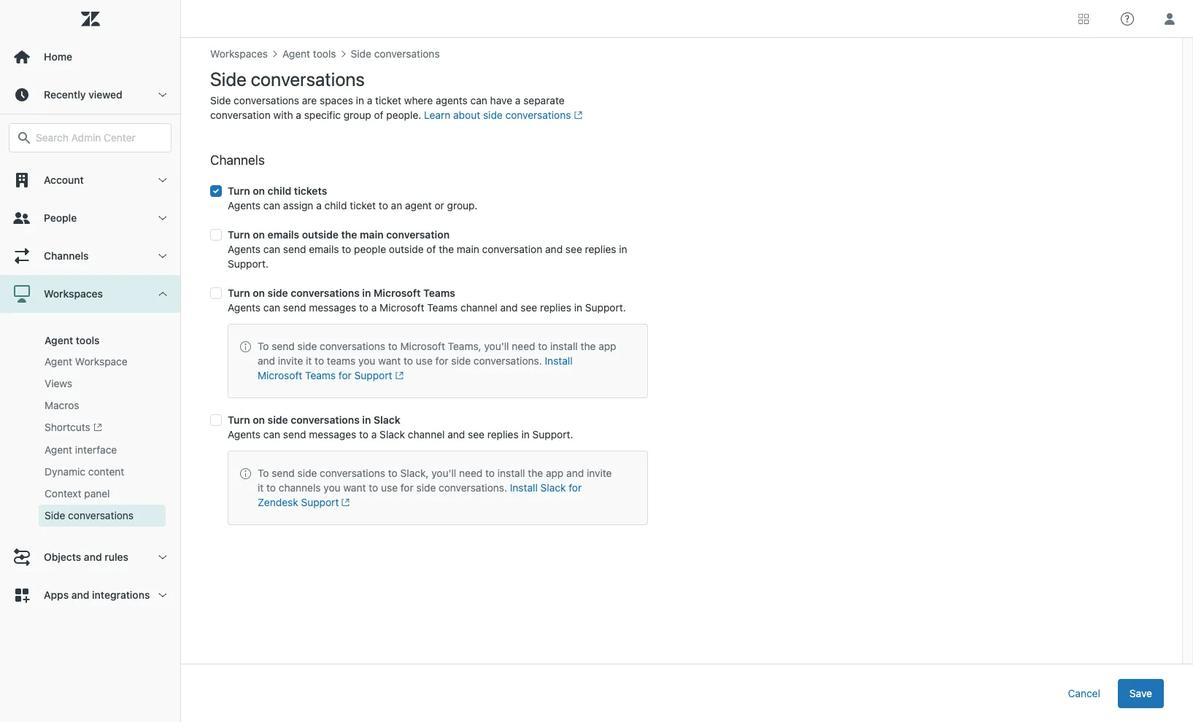 Task type: locate. For each thing, give the bounding box(es) containing it.
objects and rules
[[44, 552, 129, 564]]

save button
[[1119, 680, 1165, 709]]

none search field inside the primary element
[[1, 123, 179, 153]]

objects and rules button
[[0, 539, 180, 577]]

agent up 'dynamic'
[[45, 444, 72, 457]]

side conversations element
[[45, 509, 134, 524]]

conversations
[[68, 510, 134, 522]]

agent interface
[[45, 444, 117, 457]]

workspaces group
[[0, 313, 180, 539]]

people button
[[0, 199, 180, 237]]

apps and integrations
[[44, 590, 150, 602]]

0 vertical spatial and
[[84, 552, 102, 564]]

channels
[[44, 250, 89, 262]]

interface
[[75, 444, 117, 457]]

objects
[[44, 552, 81, 564]]

apps and integrations button
[[0, 577, 180, 615]]

1 agent from the top
[[45, 334, 73, 347]]

side
[[45, 510, 65, 522]]

recently viewed
[[44, 88, 123, 101]]

agent interface link
[[39, 440, 166, 462]]

views
[[45, 378, 72, 390]]

1 vertical spatial agent
[[45, 356, 72, 368]]

2 agent from the top
[[45, 356, 72, 368]]

panel
[[84, 488, 110, 500]]

zendesk products image
[[1079, 14, 1090, 24]]

and for objects
[[84, 552, 102, 564]]

agent tools
[[45, 334, 100, 347]]

and
[[84, 552, 102, 564], [71, 590, 89, 602]]

3 agent from the top
[[45, 444, 72, 457]]

apps
[[44, 590, 69, 602]]

agent for agent tools
[[45, 334, 73, 347]]

tree item inside the primary element
[[0, 275, 180, 539]]

Search Admin Center field
[[36, 131, 162, 145]]

home
[[44, 50, 72, 63]]

account
[[44, 174, 84, 186]]

tools
[[76, 334, 100, 347]]

macros link
[[39, 395, 166, 417]]

and inside 'dropdown button'
[[71, 590, 89, 602]]

agent workspace link
[[39, 351, 166, 373]]

side conversations link
[[39, 506, 166, 527]]

agent
[[45, 334, 73, 347], [45, 356, 72, 368], [45, 444, 72, 457]]

agent interface element
[[45, 444, 117, 458]]

agent for agent workspace
[[45, 356, 72, 368]]

agent up "views"
[[45, 356, 72, 368]]

and right apps
[[71, 590, 89, 602]]

macros element
[[45, 399, 79, 413]]

and inside dropdown button
[[84, 552, 102, 564]]

home button
[[0, 38, 180, 76]]

tree item containing workspaces
[[0, 275, 180, 539]]

content
[[88, 466, 124, 479]]

recently viewed button
[[0, 76, 180, 114]]

tree item
[[0, 275, 180, 539]]

2 vertical spatial agent
[[45, 444, 72, 457]]

tree
[[0, 161, 180, 615]]

agent workspace element
[[45, 355, 128, 370]]

None search field
[[1, 123, 179, 153]]

0 vertical spatial agent
[[45, 334, 73, 347]]

1 vertical spatial and
[[71, 590, 89, 602]]

agent workspace
[[45, 356, 128, 368]]

context
[[45, 488, 81, 500]]

and left "rules"
[[84, 552, 102, 564]]

agent left 'tools'
[[45, 334, 73, 347]]

dynamic content
[[45, 466, 124, 479]]

context panel link
[[39, 484, 166, 506]]

agent tools element
[[45, 334, 100, 347]]

rules
[[105, 552, 129, 564]]

tree containing account
[[0, 161, 180, 615]]



Task type: vqa. For each thing, say whether or not it's contained in the screenshot.
search box inside primary 'element'
no



Task type: describe. For each thing, give the bounding box(es) containing it.
tree inside the primary element
[[0, 161, 180, 615]]

agent for agent interface
[[45, 444, 72, 457]]

user menu image
[[1161, 9, 1180, 28]]

recently
[[44, 88, 86, 101]]

macros
[[45, 399, 79, 412]]

workspaces button
[[0, 275, 180, 313]]

channels button
[[0, 237, 180, 275]]

views link
[[39, 373, 166, 395]]

context panel element
[[45, 487, 110, 502]]

people
[[44, 212, 77, 224]]

dynamic content element
[[45, 465, 124, 480]]

dynamic content link
[[39, 462, 166, 484]]

shortcuts element
[[45, 421, 102, 436]]

shortcuts
[[45, 421, 90, 434]]

workspace
[[75, 356, 128, 368]]

dynamic
[[45, 466, 86, 479]]

integrations
[[92, 590, 150, 602]]

views element
[[45, 377, 72, 391]]

and for apps
[[71, 590, 89, 602]]

cancel button
[[1057, 680, 1113, 709]]

side conversations
[[45, 510, 134, 522]]

account button
[[0, 161, 180, 199]]

save
[[1130, 688, 1153, 700]]

help image
[[1122, 12, 1135, 25]]

viewed
[[89, 88, 123, 101]]

primary element
[[0, 0, 181, 723]]

shortcuts link
[[39, 417, 166, 440]]

context panel
[[45, 488, 110, 500]]

workspaces
[[44, 288, 103, 300]]

cancel
[[1069, 688, 1101, 700]]



